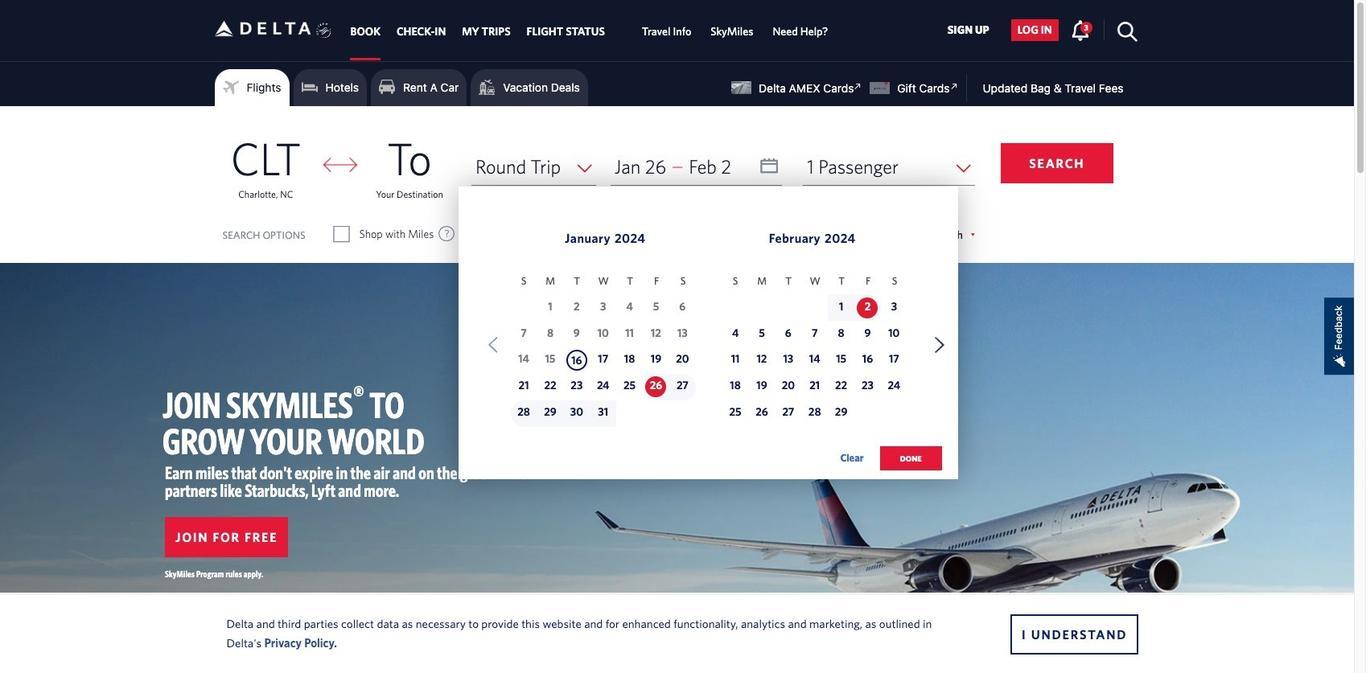 Task type: vqa. For each thing, say whether or not it's contained in the screenshot.
second This link opens another site in a new window that may not follow the same accessibility policies as Delta Air Lines. icon from right
no



Task type: describe. For each thing, give the bounding box(es) containing it.
skyteam image
[[316, 5, 332, 56]]

calendar expanded, use arrow keys to select date application
[[459, 187, 958, 488]]



Task type: locate. For each thing, give the bounding box(es) containing it.
1 horizontal spatial this link opens another site in a new window that may not follow the same accessibility policies as delta air lines. image
[[947, 79, 962, 94]]

tab list
[[343, 0, 838, 61]]

None field
[[472, 148, 596, 186], [804, 148, 976, 186], [472, 148, 596, 186], [804, 148, 976, 186]]

this link opens another site in a new window that may not follow the same accessibility policies as delta air lines. image
[[851, 79, 866, 94], [947, 79, 962, 94]]

2 this link opens another site in a new window that may not follow the same accessibility policies as delta air lines. image from the left
[[947, 79, 962, 94]]

tab panel
[[0, 106, 1355, 488]]

1 this link opens another site in a new window that may not follow the same accessibility policies as delta air lines. image from the left
[[851, 79, 866, 94]]

None text field
[[611, 148, 783, 186]]

delta air lines image
[[215, 4, 311, 54]]

0 horizontal spatial this link opens another site in a new window that may not follow the same accessibility policies as delta air lines. image
[[851, 79, 866, 94]]

None checkbox
[[335, 226, 349, 242], [622, 226, 637, 242], [335, 226, 349, 242], [622, 226, 637, 242]]



